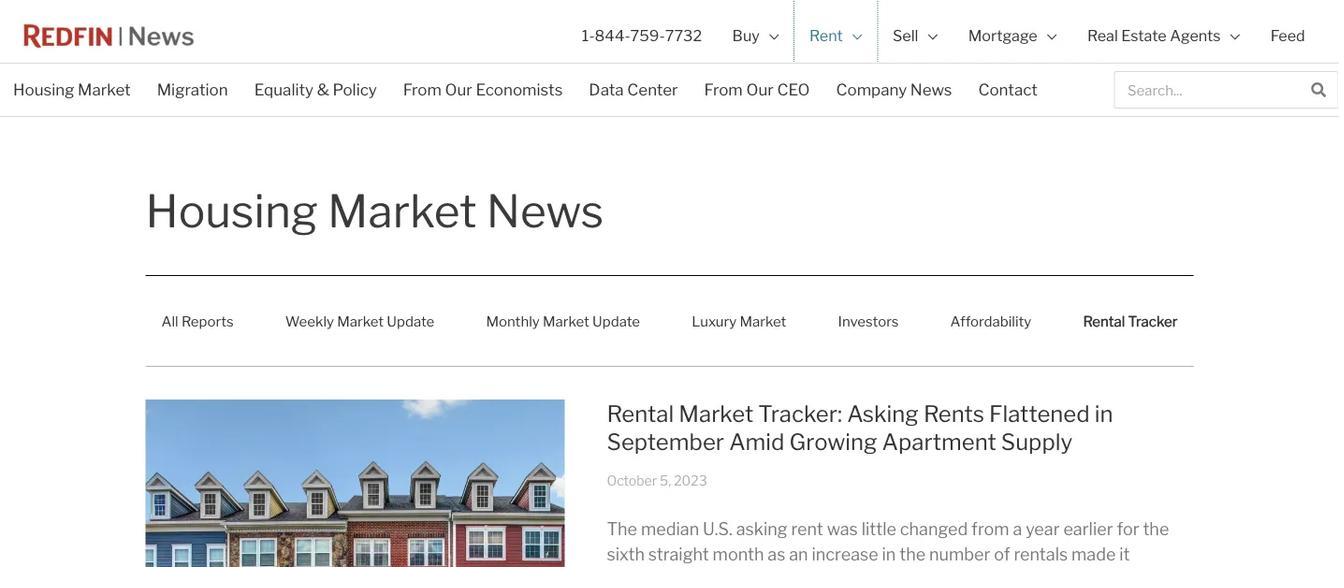 Task type: vqa. For each thing, say whether or not it's contained in the screenshot.
the rightmost E
no



Task type: locate. For each thing, give the bounding box(es) containing it.
update inside "link"
[[387, 313, 435, 329]]

from our ceo link
[[691, 68, 823, 111]]

policy
[[333, 80, 377, 99]]

asking
[[847, 400, 919, 427]]

number
[[929, 544, 991, 565]]

0 horizontal spatial housing
[[13, 80, 74, 99]]

1 vertical spatial housing
[[146, 183, 318, 238]]

market for housing market
[[78, 80, 131, 99]]

housing inside housing market link
[[13, 80, 74, 99]]

from our economists
[[403, 80, 563, 99]]

None search field
[[1114, 71, 1339, 109]]

an
[[789, 544, 808, 565]]

market for monthly market update
[[543, 313, 589, 329]]

in down little
[[882, 544, 896, 565]]

housing market
[[13, 80, 131, 99]]

1-844-759-7732 link
[[567, 0, 717, 72]]

1 horizontal spatial our
[[746, 80, 774, 99]]

news
[[911, 80, 952, 99], [486, 183, 604, 238]]

from right 'policy'
[[403, 80, 442, 99]]

market for weekly market update
[[337, 313, 384, 329]]

2 our from the left
[[746, 80, 774, 99]]

weekly market update
[[285, 313, 435, 329]]

rental tracker link
[[1067, 300, 1194, 343]]

agents
[[1170, 27, 1221, 45]]

market for housing market news
[[328, 183, 477, 238]]

affordability
[[951, 313, 1032, 329]]

buy
[[732, 27, 760, 45]]

from our economists link
[[390, 68, 576, 111]]

1 horizontal spatial in
[[1095, 400, 1113, 427]]

flattened
[[989, 400, 1090, 427]]

our left economists
[[445, 80, 473, 99]]

1 horizontal spatial from
[[704, 80, 743, 99]]

straight
[[648, 544, 709, 565]]

1-
[[582, 27, 595, 45]]

rental for rental tracker
[[1083, 313, 1125, 329]]

reports
[[181, 313, 234, 329]]

our for ceo
[[746, 80, 774, 99]]

made
[[1072, 544, 1116, 565]]

0 vertical spatial news
[[911, 80, 952, 99]]

all reports
[[162, 313, 234, 329]]

all reports link
[[146, 300, 250, 343]]

real
[[1088, 27, 1118, 45]]

1 vertical spatial rental
[[607, 400, 674, 427]]

as
[[768, 544, 786, 565]]

the right for
[[1143, 519, 1169, 540]]

housing market news
[[146, 183, 604, 238]]

rental left tracker
[[1083, 313, 1125, 329]]

buy link
[[717, 0, 795, 72]]

real estate agents link
[[1072, 0, 1256, 72]]

0 vertical spatial in
[[1095, 400, 1113, 427]]

1 vertical spatial the
[[900, 544, 926, 565]]

rental for rental market tracker: asking rents flattened in september amid growing apartment supply
[[607, 400, 674, 427]]

housing market link
[[0, 68, 144, 111]]

0 horizontal spatial news
[[486, 183, 604, 238]]

update for monthly market update
[[592, 313, 640, 329]]

0 horizontal spatial from
[[403, 80, 442, 99]]

asking
[[736, 519, 788, 540]]

0 vertical spatial rental
[[1083, 313, 1125, 329]]

from down "buy"
[[704, 80, 743, 99]]

0 horizontal spatial our
[[445, 80, 473, 99]]

luxury market link
[[676, 300, 803, 343]]

0 vertical spatial the
[[1143, 519, 1169, 540]]

0 horizontal spatial update
[[387, 313, 435, 329]]

all
[[162, 313, 178, 329]]

migration link
[[144, 68, 241, 111]]

little
[[862, 519, 897, 540]]

&
[[317, 80, 329, 99]]

market inside "link"
[[337, 313, 384, 329]]

growing
[[790, 428, 877, 455]]

the
[[1143, 519, 1169, 540], [900, 544, 926, 565]]

1 horizontal spatial news
[[911, 80, 952, 99]]

rental
[[1083, 313, 1125, 329], [607, 400, 674, 427]]

mortgage
[[968, 27, 1038, 45]]

the down changed
[[900, 544, 926, 565]]

october 5, 2023
[[607, 473, 707, 489]]

0 horizontal spatial rental
[[607, 400, 674, 427]]

0 horizontal spatial in
[[882, 544, 896, 565]]

contact link
[[965, 68, 1051, 111]]

median
[[641, 519, 699, 540]]

in right flattened
[[1095, 400, 1113, 427]]

1 horizontal spatial rental
[[1083, 313, 1125, 329]]

ceo
[[777, 80, 810, 99]]

rental inside rental market tracker: asking rents flattened in september amid growing apartment supply
[[607, 400, 674, 427]]

1 from from the left
[[403, 80, 442, 99]]

rent link
[[795, 0, 878, 72]]

company news
[[836, 80, 952, 99]]

from
[[403, 80, 442, 99], [704, 80, 743, 99]]

market for rental market tracker: asking rents flattened in september amid growing apartment supply
[[679, 400, 754, 427]]

1 update from the left
[[387, 313, 435, 329]]

market inside rental market tracker: asking rents flattened in september amid growing apartment supply
[[679, 400, 754, 427]]

1 vertical spatial in
[[882, 544, 896, 565]]

2 from from the left
[[704, 80, 743, 99]]

1 horizontal spatial housing
[[146, 183, 318, 238]]

in
[[1095, 400, 1113, 427], [882, 544, 896, 565]]

changed
[[900, 519, 968, 540]]

tracker:
[[758, 400, 842, 427]]

1 horizontal spatial update
[[592, 313, 640, 329]]

1 our from the left
[[445, 80, 473, 99]]

rental up september
[[607, 400, 674, 427]]

market
[[78, 80, 131, 99], [328, 183, 477, 238], [337, 313, 384, 329], [543, 313, 589, 329], [740, 313, 787, 329], [679, 400, 754, 427]]

data
[[589, 80, 624, 99]]

data center link
[[576, 68, 691, 111]]

apartment
[[882, 428, 996, 455]]

equality & policy
[[254, 80, 377, 99]]

2023
[[674, 473, 707, 489]]

investors link
[[822, 300, 915, 343]]

Search... search field
[[1115, 72, 1300, 108]]

september
[[607, 428, 724, 455]]

update
[[387, 313, 435, 329], [592, 313, 640, 329]]

1 vertical spatial news
[[486, 183, 604, 238]]

0 vertical spatial housing
[[13, 80, 74, 99]]

our left ceo on the top of page
[[746, 80, 774, 99]]

from
[[972, 519, 1010, 540]]

5,
[[660, 473, 671, 489]]

2 update from the left
[[592, 313, 640, 329]]

housing for housing market
[[13, 80, 74, 99]]



Task type: describe. For each thing, give the bounding box(es) containing it.
of
[[994, 544, 1010, 565]]

equality
[[254, 80, 314, 99]]

data center
[[589, 80, 678, 99]]

contact
[[978, 80, 1038, 99]]

year
[[1026, 519, 1060, 540]]

update for weekly market update
[[387, 313, 435, 329]]

migration
[[157, 80, 228, 99]]

real estate agents
[[1088, 27, 1221, 45]]

0 horizontal spatial the
[[900, 544, 926, 565]]

rental tracker
[[1083, 313, 1178, 329]]

sell
[[893, 27, 919, 45]]

rental market tracker: asking rents flattened in september amid growing apartment supply
[[607, 400, 1113, 455]]

for
[[1117, 519, 1140, 540]]

844-
[[595, 27, 630, 45]]

housing for housing market news
[[146, 183, 318, 238]]

1 horizontal spatial the
[[1143, 519, 1169, 540]]

a
[[1013, 519, 1022, 540]]

search image
[[1312, 82, 1327, 97]]

company
[[836, 80, 907, 99]]

rent
[[791, 519, 823, 540]]

weekly market update link
[[269, 300, 451, 343]]

supply
[[1001, 428, 1073, 455]]

earlier
[[1064, 519, 1113, 540]]

affordability link
[[935, 300, 1048, 343]]

from for from our ceo
[[704, 80, 743, 99]]

rentals
[[1014, 544, 1068, 565]]

tracker
[[1128, 313, 1178, 329]]

the
[[607, 519, 637, 540]]

759-
[[630, 27, 665, 45]]

our for economists
[[445, 80, 473, 99]]

from for from our economists
[[403, 80, 442, 99]]

in inside rental market tracker: asking rents flattened in september amid growing apartment supply
[[1095, 400, 1113, 427]]

month
[[713, 544, 764, 565]]

monthly market update
[[486, 313, 640, 329]]

feed
[[1271, 27, 1305, 45]]

was
[[827, 519, 858, 540]]

rents
[[924, 400, 985, 427]]

sell link
[[878, 0, 953, 72]]

luxury market
[[692, 313, 787, 329]]

market for luxury market
[[740, 313, 787, 329]]

weekly
[[285, 313, 334, 329]]

7732
[[665, 27, 702, 45]]

october
[[607, 473, 657, 489]]

feed link
[[1256, 0, 1321, 72]]

from our ceo
[[704, 80, 810, 99]]

the median u.s. asking rent was little changed from a year earlier for the sixth straight month as an increase in the number of rentals made i
[[607, 519, 1169, 567]]

1-844-759-7732
[[582, 27, 702, 45]]

increase
[[812, 544, 879, 565]]

monthly
[[486, 313, 540, 329]]

center
[[627, 80, 678, 99]]

investors
[[838, 313, 899, 329]]

luxury
[[692, 313, 737, 329]]

economists
[[476, 80, 563, 99]]

redfin real estate news image
[[19, 17, 198, 55]]

rent
[[810, 27, 843, 45]]

rental market tracker: asking rents flattened in september amid growing apartment supply link
[[607, 400, 1113, 455]]

in inside the median u.s. asking rent was little changed from a year earlier for the sixth straight month as an increase in the number of rentals made i
[[882, 544, 896, 565]]

estate
[[1122, 27, 1167, 45]]

mortgage link
[[953, 0, 1072, 72]]

u.s.
[[703, 519, 733, 540]]

monthly market update link
[[470, 300, 656, 343]]

company news link
[[823, 68, 965, 111]]

amid
[[729, 428, 785, 455]]

equality & policy link
[[241, 68, 390, 111]]



